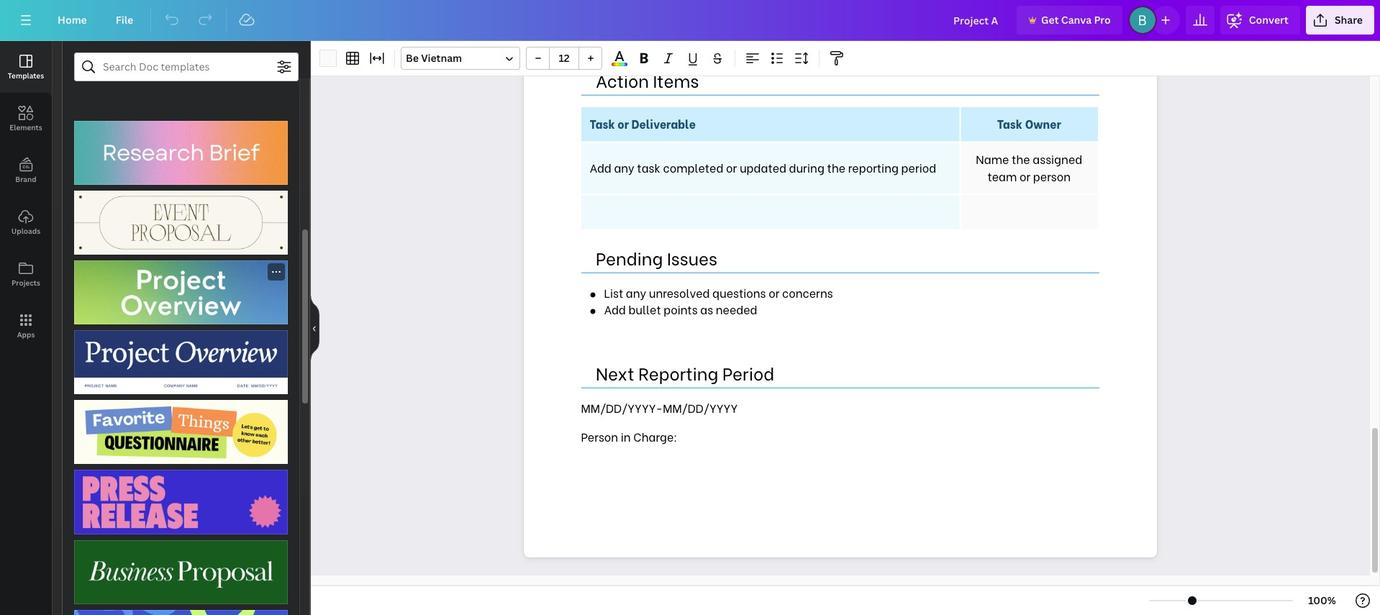 Task type: vqa. For each thing, say whether or not it's contained in the screenshot.
MM/DD/YYYY-
yes



Task type: describe. For each thing, give the bounding box(es) containing it.
event/business proposal professional docs banner in green white traditional corporate style group
[[74, 531, 288, 604]]

convert
[[1249, 13, 1289, 27]]

mm/dd/yyyy-mm/dd/yyyy
[[581, 400, 738, 416]]

bullet
[[629, 301, 661, 317]]

templates
[[8, 71, 44, 81]]

Design title text field
[[942, 6, 1011, 35]]

file button
[[104, 6, 145, 35]]

charge:
[[634, 428, 677, 444]]

project overview docs banner in light green blue vibrant professional style group
[[74, 261, 288, 325]]

press release docs banner in blue pink bold style group
[[74, 462, 288, 534]]

side panel tab list
[[0, 41, 52, 352]]

list any unresolved questions or concerns add bullet points as needed
[[604, 285, 833, 317]]

home
[[58, 13, 87, 27]]

uploads button
[[0, 196, 52, 248]]

to-do list personal docs banner in blue light blue neon green playful abstract style image
[[74, 610, 288, 615]]

apps
[[17, 330, 35, 340]]

favorite things questionnaire docs banner in blue orange green playful style group
[[74, 392, 288, 464]]

Search Doc templates search field
[[103, 53, 270, 81]]

needed
[[716, 301, 757, 317]]

favorite things questionnaire docs banner in blue orange green playful style image
[[74, 400, 288, 464]]

add
[[604, 301, 626, 317]]

templates button
[[0, 41, 52, 93]]

event/business proposal professional docs banner in beige dark brown warm classic style image
[[74, 191, 288, 255]]

in
[[621, 428, 631, 444]]

project overview/one-pager professional docs banner in blue white traditional corporate style group
[[74, 322, 288, 395]]

get canva pro
[[1041, 13, 1111, 27]]

or
[[769, 285, 780, 301]]

100% button
[[1299, 589, 1346, 612]]

press release docs banner in blue pink bold style image
[[74, 470, 288, 534]]

be
[[406, 51, 419, 65]]

person
[[581, 428, 618, 444]]

vietnam
[[421, 51, 462, 65]]

uploads
[[11, 226, 40, 236]]

any
[[626, 285, 646, 301]]

none text field containing list any unresolved questions or concerns
[[524, 0, 1157, 558]]

file
[[116, 13, 133, 27]]

color range image
[[612, 63, 627, 66]]

person in charge:
[[581, 428, 680, 444]]

convert button
[[1220, 6, 1300, 35]]

elements button
[[0, 93, 52, 145]]



Task type: locate. For each thing, give the bounding box(es) containing it.
mm/dd/yyyy-
[[581, 400, 663, 416]]

hide image
[[310, 294, 320, 363]]

#fafafa image
[[320, 50, 337, 67]]

questions
[[713, 285, 766, 301]]

pro
[[1094, 13, 1111, 27]]

get canva pro button
[[1017, 6, 1123, 35]]

be vietnam
[[406, 51, 462, 65]]

home link
[[46, 6, 98, 35]]

project overview docs banner in light green blue vibrant professional style image
[[74, 261, 288, 325]]

elements
[[10, 122, 42, 132]]

100%
[[1308, 594, 1336, 607]]

None text field
[[524, 0, 1157, 558]]

project overview/one-pager professional docs banner in blue white traditional corporate style image
[[74, 330, 288, 395]]

apps button
[[0, 300, 52, 352]]

brand
[[15, 174, 37, 184]]

points
[[664, 301, 698, 317]]

share
[[1335, 13, 1363, 27]]

event/business proposal professional docs banner in green white traditional corporate style image
[[74, 540, 288, 604]]

to-do list personal docs banner in blue light blue neon green playful abstract style group
[[74, 601, 288, 615]]

brand button
[[0, 145, 52, 196]]

projects
[[12, 278, 40, 288]]

main menu bar
[[0, 0, 1380, 41]]

event/business proposal professional docs banner in beige dark brown warm classic style group
[[74, 182, 288, 255]]

as
[[700, 301, 713, 317]]

mm/dd/yyyy
[[663, 400, 738, 416]]

canva
[[1061, 13, 1092, 27]]

list
[[604, 285, 623, 301]]

projects button
[[0, 248, 52, 300]]

concerns
[[782, 285, 833, 301]]

be vietnam button
[[401, 47, 520, 70]]

research brief docs banner in orange teal pink soft pastels style image
[[74, 121, 288, 185]]

– – number field
[[554, 51, 574, 65]]

unresolved
[[649, 285, 710, 301]]

group
[[526, 47, 602, 70]]

get
[[1041, 13, 1059, 27]]

share button
[[1306, 6, 1375, 35]]

research brief docs banner in orange teal pink soft pastels style group
[[74, 112, 288, 185]]



